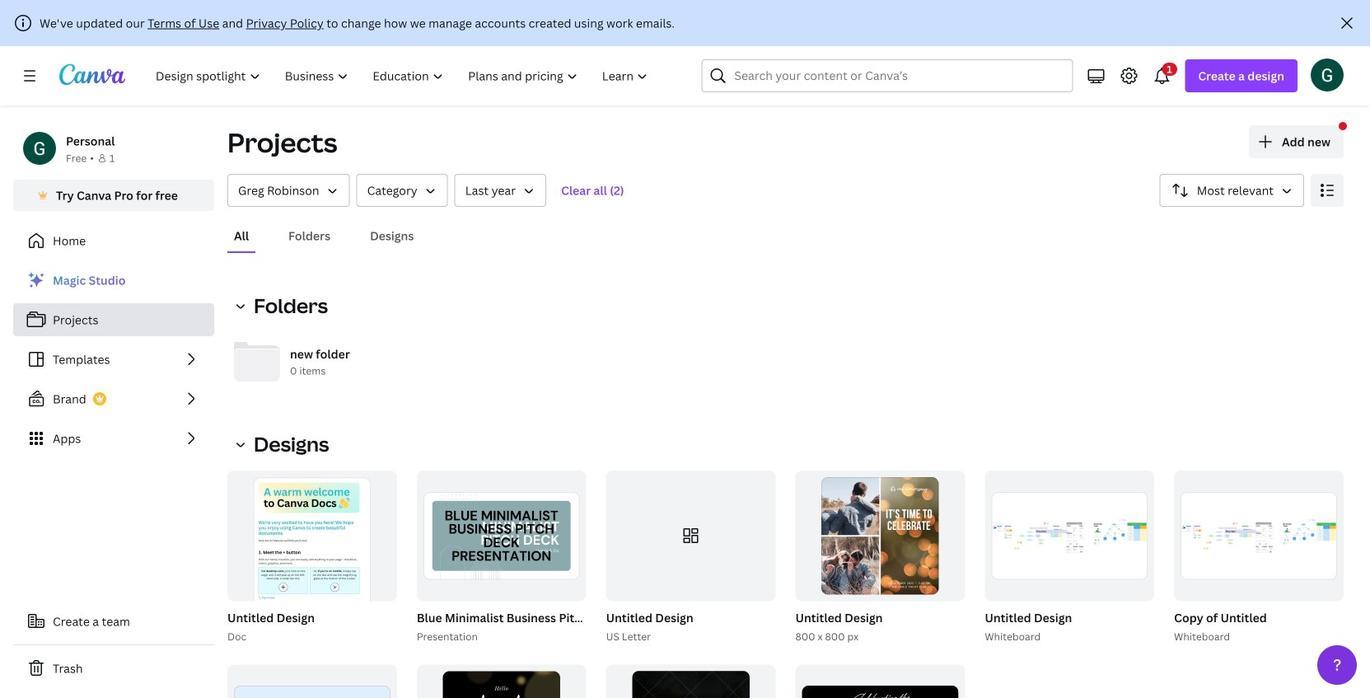 Task type: vqa. For each thing, say whether or not it's contained in the screenshot.
Sort by button on the right of the page
yes



Task type: describe. For each thing, give the bounding box(es) containing it.
Sort by button
[[1160, 174, 1305, 207]]

Owner button
[[227, 174, 350, 207]]

Search search field
[[735, 60, 1040, 91]]



Task type: locate. For each thing, give the bounding box(es) containing it.
list
[[13, 264, 214, 455]]

greg robinson image
[[1311, 58, 1344, 91]]

group
[[224, 471, 397, 645], [227, 471, 397, 643], [414, 471, 694, 645], [417, 471, 587, 601], [603, 471, 776, 645], [606, 471, 776, 601], [792, 471, 965, 645], [796, 471, 965, 601], [982, 471, 1155, 645], [1171, 471, 1344, 645], [227, 665, 397, 698], [417, 665, 587, 698], [606, 665, 776, 698], [796, 665, 965, 698]]

Date modified button
[[455, 174, 546, 207]]

None search field
[[702, 59, 1073, 92]]

Category button
[[356, 174, 448, 207]]

top level navigation element
[[145, 59, 662, 92]]



